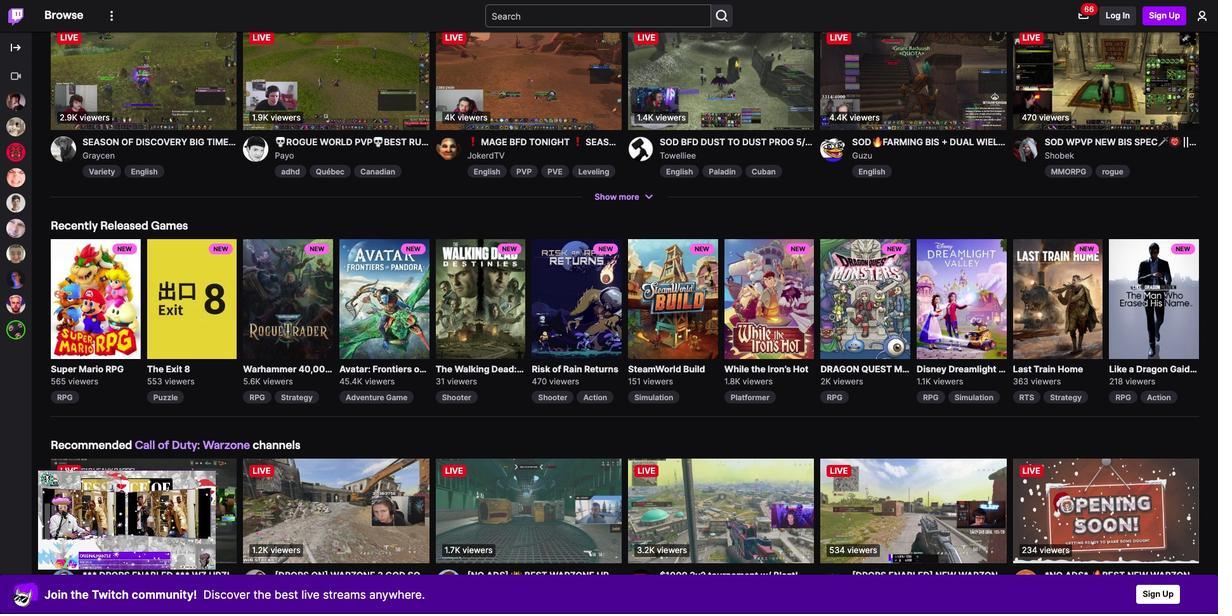 Task type: vqa. For each thing, say whether or not it's contained in the screenshot.


Task type: locate. For each thing, give the bounding box(es) containing it.
last train home cover image image
[[1013, 239, 1103, 359]]

1 english link from the left
[[125, 165, 164, 178]]

1 new from the left
[[117, 246, 132, 253]]

english down graycen link
[[131, 167, 158, 177]]

shooter down "31 viewers" link at the bottom left of the page
[[442, 393, 471, 403]]

10 new link from the left
[[1013, 239, 1103, 359]]

mario
[[79, 363, 104, 374]]

2 action from the left
[[1147, 393, 1171, 403]]

steamworld
[[628, 363, 681, 374]]

5 viewers from the left
[[447, 376, 477, 386]]

[no ads] 👑 best warzone urzikstan pov... 👑 // !scuf
[[467, 570, 721, 581]]

the for twitch
[[71, 588, 89, 601]]

of up 470 viewers link
[[552, 363, 561, 374]]

graycen link
[[82, 136, 237, 162]]

super mario rpg cover image image
[[51, 239, 141, 359]]

adventure game
[[346, 393, 408, 403]]

viewers right 218
[[1126, 376, 1156, 386]]

clix image
[[6, 92, 25, 111]]

2 new from the left
[[214, 246, 228, 253]]

discover
[[203, 588, 250, 601]]

7 new link from the left
[[628, 239, 718, 359]]

up
[[1169, 10, 1180, 20], [1163, 589, 1174, 599]]

nadeshot image
[[6, 295, 25, 314]]

0 horizontal spatial action link
[[577, 391, 614, 404]]

streams
[[323, 588, 366, 601]]

$1000 2v2 tournament w/ blazt! button
[[660, 570, 814, 581]]

strategy link down warhammer 40,000: rogue trader 5.6k viewers
[[275, 391, 319, 404]]

4 english from the left
[[859, 167, 886, 177]]

rpg down 218
[[1116, 393, 1131, 403]]

strategy down warhammer 40,000: rogue trader 5.6k viewers
[[281, 393, 313, 403]]

of
[[414, 363, 423, 374], [552, 363, 561, 374], [158, 438, 169, 452]]

pve link
[[541, 165, 569, 178]]

1 horizontal spatial strategy
[[1050, 393, 1082, 403]]

4 viewers from the left
[[365, 376, 395, 386]]

action link down returns
[[577, 391, 614, 404]]

565
[[51, 376, 66, 386]]

rogue
[[1102, 167, 1124, 177]]

1 new link from the left
[[51, 239, 141, 359]]

puzzle link
[[147, 391, 184, 404]]

action link for 470 viewers
[[577, 391, 614, 404]]

exit
[[166, 363, 182, 374]]

8 viewers from the left
[[743, 376, 773, 386]]

mrsavage image
[[6, 270, 25, 289]]

2 english link from the left
[[467, 165, 507, 178]]

of inside avatar: frontiers of pandora 45.4k viewers
[[414, 363, 423, 374]]

2 horizontal spatial the
[[751, 363, 766, 374]]

👑
[[511, 570, 522, 581], [677, 570, 688, 581]]

shooter link down 470 viewers link
[[532, 391, 574, 404]]

💀rogue world pvp💀best runes & spec for pvp/pve🔥alt hunter leveling🔥!server image
[[243, 25, 429, 130]]

8 new link from the left
[[724, 239, 814, 359]]

4 new from the left
[[406, 246, 421, 253]]

simulation down disney dreamlight valley 1.1k viewers
[[955, 393, 994, 403]]

simulation link down disney dreamlight valley 1.1k viewers
[[948, 391, 1000, 404]]

last train home 363 viewers
[[1013, 363, 1083, 386]]

1 horizontal spatial of
[[414, 363, 423, 374]]

0 horizontal spatial action
[[583, 393, 607, 403]]

10 viewers from the left
[[933, 376, 964, 386]]

//
[[691, 570, 697, 581]]

rpg link down 5.6k
[[243, 391, 272, 404]]

0 horizontal spatial shooter
[[442, 393, 471, 403]]

train
[[1034, 363, 1056, 374]]

viewers down steamworld
[[643, 376, 673, 386]]

8 new from the left
[[791, 246, 806, 253]]

[drops enabled] new warzone map 🏆 $150k hitch optic champ / $20k boston breach champ! / $10k combat cup champ! 🏆 image
[[821, 459, 1007, 564]]

while the iron's hot 1.8k viewers
[[724, 363, 809, 386]]

simulation down '151 viewers' link
[[635, 393, 673, 403]]

2 strategy link from the left
[[1044, 391, 1088, 404]]

guzu image
[[821, 136, 846, 162]]

cuban link
[[745, 165, 782, 178]]

ninja image
[[6, 117, 25, 136]]

1 horizontal spatial strategy link
[[1044, 391, 1088, 404]]

new for exit
[[214, 246, 228, 253]]

1 strategy link from the left
[[275, 391, 319, 404]]

new for the
[[791, 246, 806, 253]]

new link for the
[[724, 239, 814, 359]]

jokerdtv image
[[436, 136, 461, 162]]

new for build
[[695, 246, 709, 253]]

$1000 2v2 tournament w/ blazt! link
[[660, 570, 814, 595]]

québec link
[[309, 165, 351, 178]]

rpg right the "mario"
[[106, 363, 124, 374]]

new for mario
[[117, 246, 132, 253]]

*** drops enabled *** wz urzikstan gameplay | !guns | !socials | !update | image
[[51, 459, 237, 564]]

twitch
[[92, 588, 129, 601]]

rpg link down 565
[[51, 391, 79, 404]]

english link down guzu
[[852, 165, 892, 178]]

home
[[1058, 363, 1083, 374]]

👑 right ads]
[[511, 570, 522, 581]]

viewers right the 2k on the right of page
[[833, 376, 863, 386]]

3 rpg link from the left
[[821, 391, 849, 404]]

dead:
[[492, 363, 517, 374]]

english down guzu
[[859, 167, 886, 177]]

action down returns
[[583, 393, 607, 403]]

like a dragon gaiden: the man who erased his name cover image image
[[1109, 239, 1199, 359]]

variety
[[89, 167, 115, 177]]

1 simulation from the left
[[635, 393, 673, 403]]

in
[[1123, 10, 1130, 20]]

viewers inside "the exit 8 553 viewers"
[[165, 376, 195, 386]]

towelliee image
[[628, 136, 654, 162]]

the for iron's
[[751, 363, 766, 374]]

english link down towelliee
[[660, 165, 699, 178]]

the for the exit 8
[[147, 363, 164, 374]]

2 shooter link from the left
[[532, 391, 574, 404]]

the walking dead: destinies 31 viewers
[[436, 363, 560, 386]]

rpg link down "2k viewers" link
[[821, 391, 849, 404]]

2 strategy from the left
[[1050, 393, 1082, 403]]

viewers down the "mario"
[[68, 376, 98, 386]]

9 viewers from the left
[[833, 376, 863, 386]]

2 simulation link from the left
[[948, 391, 1000, 404]]

strategy link for 40,000:
[[275, 391, 319, 404]]

5 new from the left
[[502, 246, 517, 253]]

sypherpk image
[[6, 143, 25, 162]]

1 horizontal spatial simulation link
[[948, 391, 1000, 404]]

platformer link
[[724, 391, 776, 404]]

1 action from the left
[[583, 393, 607, 403]]

5 rpg link from the left
[[1109, 391, 1138, 404]]

paladin
[[709, 167, 736, 177]]

of right call
[[158, 438, 169, 452]]

2 simulation from the left
[[955, 393, 994, 403]]

rpg link for 1.1k viewers
[[917, 391, 945, 404]]

viewers down disney
[[933, 376, 964, 386]]

disney dreamlight valley link
[[917, 362, 1025, 376]]

0 horizontal spatial of
[[158, 438, 169, 452]]

the inside the walking dead: destinies 31 viewers
[[436, 363, 453, 374]]

action link down 218 viewers
[[1141, 391, 1177, 404]]

new for train
[[1080, 246, 1094, 253]]

english down the jokerdtv
[[474, 167, 501, 177]]

0 horizontal spatial the
[[71, 588, 89, 601]]

1 english from the left
[[131, 167, 158, 177]]

6 new from the left
[[599, 246, 613, 253]]

new link for train
[[1013, 239, 1103, 359]]

1 horizontal spatial shooter link
[[532, 391, 574, 404]]

the inside "the exit 8 553 viewers"
[[147, 363, 164, 374]]

45.4k viewers link
[[339, 376, 395, 386]]

action
[[583, 393, 607, 403], [1147, 393, 1171, 403]]

simulation for first simulation link
[[635, 393, 673, 403]]

viewers inside super mario rpg 565 viewers
[[68, 376, 98, 386]]

english link down graycen link
[[125, 165, 164, 178]]

hot
[[793, 363, 809, 374]]

the right join
[[71, 588, 89, 601]]

Search Input search field
[[485, 4, 711, 27]]

guzu
[[852, 150, 873, 160]]

1 action link from the left
[[577, 391, 614, 404]]

1 horizontal spatial shooter
[[538, 393, 568, 403]]

[drops on] warzone 3 god squad @nadeshot @symfuhny @octane @colthavok image
[[243, 459, 429, 564]]

218 viewers
[[1109, 376, 1156, 386]]

new link for 40,000:
[[243, 239, 333, 359]]

avatar: frontiers of pandora 45.4k viewers
[[339, 363, 461, 386]]

viewers down rain
[[549, 376, 579, 386]]

sod bfd dust to dust prog 5/7⚔️!blizzard legacy cards🔥!corsair !glasses !origin !adv !chair🔥!discord hammer squad image
[[628, 25, 814, 130]]

rpg link down 218
[[1109, 391, 1138, 404]]

viewers down 'train'
[[1031, 376, 1061, 386]]

565 viewers link
[[51, 376, 98, 386]]

0 horizontal spatial 👑
[[511, 570, 522, 581]]

shooter link down "31 viewers" link at the bottom left of the page
[[436, 391, 478, 404]]

1 viewers from the left
[[68, 376, 98, 386]]

$1000 2v2 tournament w/ blazt! image
[[628, 459, 814, 564]]

2 the from the left
[[436, 363, 453, 374]]

1 horizontal spatial action
[[1147, 393, 1171, 403]]

1 shooter from the left
[[442, 393, 471, 403]]

2 action link from the left
[[1141, 391, 1177, 404]]

7 new from the left
[[695, 246, 709, 253]]

3 viewers from the left
[[263, 376, 293, 386]]

9 new link from the left
[[821, 239, 911, 359]]

1 horizontal spatial 👑
[[677, 570, 688, 581]]

4 new link from the left
[[339, 239, 429, 359]]

1 horizontal spatial the
[[436, 363, 453, 374]]

rpg link for 5.6k viewers
[[243, 391, 272, 404]]

québec
[[316, 167, 345, 177]]

log in button
[[1100, 6, 1137, 25]]

1.1k
[[917, 376, 931, 386]]

payo
[[275, 150, 294, 160]]

viewers inside "last train home 363 viewers"
[[1031, 376, 1061, 386]]

1 the from the left
[[147, 363, 164, 374]]

xaryu image
[[6, 194, 25, 213]]

the up 1.8k viewers link
[[751, 363, 766, 374]]

while the iron's hot link
[[724, 362, 814, 376]]

games
[[151, 219, 188, 232]]

viewers down while the iron's hot link
[[743, 376, 773, 386]]

adhd
[[281, 167, 300, 177]]

1.8k
[[724, 376, 740, 386]]

6 new link from the left
[[532, 239, 622, 359]]

1 strategy from the left
[[281, 393, 313, 403]]

simulation link down '151 viewers' link
[[628, 391, 680, 404]]

cuban
[[752, 167, 776, 177]]

graycen image
[[51, 136, 76, 162]]

strategy
[[281, 393, 313, 403], [1050, 393, 1082, 403]]

sign up
[[1149, 10, 1180, 20], [1143, 589, 1174, 599]]

risk of rain returns link
[[532, 362, 622, 376]]

the inside while the iron's hot 1.8k viewers
[[751, 363, 766, 374]]

more
[[619, 191, 639, 202]]

1 vertical spatial sign
[[1143, 589, 1161, 599]]

shooter down 470 viewers link
[[538, 393, 568, 403]]

1 vertical spatial up
[[1163, 589, 1174, 599]]

sod wpvp new bis spec🗡️👹 ||official no job anymore going for  full time bankai streamer image
[[1013, 25, 1199, 130]]

2 rpg link from the left
[[243, 391, 272, 404]]

tournament
[[708, 570, 758, 581]]

4 rpg link from the left
[[917, 391, 945, 404]]

6 viewers from the left
[[549, 376, 579, 386]]

2 new link from the left
[[147, 239, 237, 359]]

best
[[525, 570, 547, 581]]

3 new link from the left
[[243, 239, 333, 359]]

the up 553
[[147, 363, 164, 374]]

5 new link from the left
[[436, 239, 526, 359]]

of for channels
[[158, 438, 169, 452]]

jokerdtv
[[467, 150, 505, 160]]

10 new from the left
[[1080, 246, 1094, 253]]

2 viewers from the left
[[165, 376, 195, 386]]

2 horizontal spatial of
[[552, 363, 561, 374]]

show more element
[[595, 191, 639, 203]]

strategy down "last train home 363 viewers"
[[1050, 393, 1082, 403]]

1 horizontal spatial action link
[[1141, 391, 1177, 404]]

viewers down walking
[[447, 376, 477, 386]]

viewers down exit
[[165, 376, 195, 386]]

sign up button
[[1143, 6, 1187, 25], [1137, 585, 1180, 604]]

rpg link down 1.1k
[[917, 391, 945, 404]]

1 vertical spatial sign up
[[1143, 589, 1174, 599]]

rpg link
[[51, 391, 79, 404], [243, 391, 272, 404], [821, 391, 849, 404], [917, 391, 945, 404], [1109, 391, 1138, 404]]

3 english link from the left
[[660, 165, 699, 178]]

risk of rain returns 470 viewers
[[532, 363, 619, 386]]

olesyaliberman image
[[6, 320, 25, 339]]

viewers down the trader
[[365, 376, 395, 386]]

0 horizontal spatial simulation link
[[628, 391, 680, 404]]

iron's
[[768, 363, 791, 374]]

disney
[[917, 363, 947, 374]]

👑 left //
[[677, 570, 688, 581]]

english link down the jokerdtv
[[467, 165, 507, 178]]

the left best
[[254, 588, 271, 601]]

recently
[[51, 219, 98, 232]]

11 new from the left
[[1176, 246, 1191, 253]]

simulation
[[635, 393, 673, 403], [955, 393, 994, 403]]

0 horizontal spatial strategy
[[281, 393, 313, 403]]

new
[[117, 246, 132, 253], [214, 246, 228, 253], [310, 246, 324, 253], [406, 246, 421, 253], [502, 246, 517, 253], [599, 246, 613, 253], [695, 246, 709, 253], [791, 246, 806, 253], [887, 246, 902, 253], [1080, 246, 1094, 253], [1176, 246, 1191, 253]]

7 viewers from the left
[[643, 376, 673, 386]]

0 horizontal spatial strategy link
[[275, 391, 319, 404]]

viewers down warhammer
[[263, 376, 293, 386]]

avatar: frontiers of pandora cover image image
[[339, 239, 429, 359]]

new link for mario
[[51, 239, 141, 359]]

simulation link
[[628, 391, 680, 404], [948, 391, 1000, 404]]

pvp
[[516, 167, 532, 177]]

adventure game link
[[339, 391, 414, 404]]

0 horizontal spatial shooter link
[[436, 391, 478, 404]]

9 new from the left
[[887, 246, 902, 253]]

join
[[44, 588, 68, 601]]

0 horizontal spatial simulation
[[635, 393, 673, 403]]

2k viewers link
[[821, 376, 863, 386]]

viewers inside while the iron's hot 1.8k viewers
[[743, 376, 773, 386]]

mmorpg
[[1051, 167, 1086, 177]]

0 vertical spatial sign up button
[[1143, 6, 1187, 25]]

new for 40,000:
[[310, 246, 324, 253]]

strategy link down "last train home 363 viewers"
[[1044, 391, 1088, 404]]

of left 'pandora'
[[414, 363, 423, 374]]

shooter link
[[436, 391, 478, 404], [532, 391, 574, 404]]

new link
[[51, 239, 141, 359], [147, 239, 237, 359], [243, 239, 333, 359], [339, 239, 429, 359], [436, 239, 526, 359], [532, 239, 622, 359], [628, 239, 718, 359], [724, 239, 814, 359], [821, 239, 911, 359], [1013, 239, 1103, 359], [1109, 239, 1199, 359]]

browse link
[[44, 0, 83, 31]]

call of duty: warzone link
[[135, 438, 250, 452]]

sign
[[1149, 10, 1167, 20], [1143, 589, 1161, 599]]

action down 218 viewers
[[1147, 393, 1171, 403]]

the up 31
[[436, 363, 453, 374]]

1 horizontal spatial simulation
[[955, 393, 994, 403]]

channels
[[253, 438, 300, 452]]

[no
[[467, 570, 484, 581]]

paladin link
[[703, 165, 742, 178]]

1 👑 from the left
[[511, 570, 522, 581]]

strategy link
[[275, 391, 319, 404], [1044, 391, 1088, 404]]

simulation for 1st simulation link from right
[[955, 393, 994, 403]]

2 english from the left
[[474, 167, 501, 177]]

english down towelliee
[[666, 167, 693, 177]]

11 viewers from the left
[[1031, 376, 1061, 386]]

0 horizontal spatial the
[[147, 363, 164, 374]]

3 new from the left
[[310, 246, 324, 253]]



Task type: describe. For each thing, give the bounding box(es) containing it.
game
[[386, 393, 408, 403]]

strategy for train
[[1050, 393, 1082, 403]]

*no ads* 🔥best new warzone pov in the game + vibes🔥 !plan !38 image
[[1013, 459, 1199, 564]]

strategy link for train
[[1044, 391, 1088, 404]]

sod🔥farming bis + dual wield rune today🔥shaman🔥!vods !realm !pc image
[[821, 25, 1007, 130]]

rpg link for 218 viewers
[[1109, 391, 1138, 404]]

disney dreamlight valley cover image image
[[917, 239, 1007, 359]]

adventure
[[346, 393, 384, 403]]

31
[[436, 376, 445, 386]]

470 viewers link
[[532, 376, 579, 386]]

151 viewers link
[[628, 376, 673, 386]]

canadian
[[360, 167, 395, 177]]

mongraal image
[[6, 168, 25, 187]]

[no ads] 👑 best warzone urzikstan pov... 👑 // !scuf link
[[467, 570, 721, 595]]

puzzle
[[153, 393, 178, 403]]

363
[[1013, 376, 1029, 386]]

1 simulation link from the left
[[628, 391, 680, 404]]

last
[[1013, 363, 1032, 374]]

the walking dead: destinies cover image image
[[436, 239, 526, 359]]

12 viewers from the left
[[1126, 376, 1156, 386]]

[no ads] 👑 best warzone urzikstan pov... 👑 // !scuf button
[[467, 570, 721, 581]]

rpg down "2k viewers" link
[[827, 393, 843, 403]]

season of discovery big time content -- !gamersupps follow @angrawrxd image
[[51, 25, 237, 130]]

dragon quest monsters: the dark prince cover image image
[[821, 239, 911, 359]]

rts link
[[1013, 391, 1041, 404]]

rpg down 565
[[57, 393, 73, 403]]

recommended channels group
[[0, 63, 32, 343]]

warzone
[[550, 570, 595, 581]]

pov...
[[649, 570, 675, 581]]

warhammer
[[243, 363, 297, 374]]

rpg down 5.6k
[[250, 393, 265, 403]]

8
[[184, 363, 190, 374]]

3 english from the left
[[666, 167, 693, 177]]

$1000
[[660, 570, 688, 581]]

warhammer 40,000: rogue trader cover image image
[[243, 239, 333, 359]]

of for viewers
[[414, 363, 423, 374]]

viewers inside disney dreamlight valley 1.1k viewers
[[933, 376, 964, 386]]

1.8k viewers link
[[724, 376, 773, 386]]

watching djalphamusic
[[44, 477, 146, 488]]

viewers inside risk of rain returns 470 viewers
[[549, 376, 579, 386]]

!scuf
[[699, 570, 721, 581]]

show more button
[[588, 187, 662, 206]]

urzikstan
[[597, 570, 647, 581]]

553
[[147, 376, 162, 386]]

viewers inside the walking dead: destinies 31 viewers
[[447, 376, 477, 386]]

4 english link from the left
[[852, 165, 892, 178]]

avatar: frontiers of pandora link
[[339, 362, 461, 376]]

lacy image
[[6, 244, 25, 263]]

rain
[[563, 363, 582, 374]]

shobek
[[1045, 150, 1074, 160]]

$1000 2v2 tournament w/ blazt!
[[660, 570, 798, 581]]

released
[[100, 219, 148, 232]]

warzone
[[203, 438, 250, 452]]

payo image
[[243, 136, 269, 162]]

adhd link
[[275, 165, 306, 178]]

dreamlight
[[949, 363, 997, 374]]

leveling link
[[572, 165, 616, 178]]

trader
[[366, 363, 394, 374]]

❗ mage bfd tonight ❗ season of discovery shaman tank ❗ !server living flame ❗ !youtube image
[[436, 25, 622, 130]]

warhammer 40,000: rogue trader link
[[243, 362, 394, 376]]

live
[[301, 588, 320, 601]]

action for 218 viewers
[[1147, 393, 1171, 403]]

2 👑 from the left
[[677, 570, 688, 581]]

action link for 218 viewers
[[1141, 391, 1177, 404]]

last train home link
[[1013, 362, 1103, 376]]

470
[[532, 376, 547, 386]]

the for the walking dead: destinies
[[436, 363, 453, 374]]

1 shooter link from the left
[[436, 391, 478, 404]]

1 rpg link from the left
[[51, 391, 79, 404]]

log in
[[1106, 10, 1130, 20]]

218
[[1109, 376, 1123, 386]]

recently released games
[[51, 219, 188, 232]]

1 horizontal spatial the
[[254, 588, 271, 601]]

recommended call of duty: warzone channels
[[51, 438, 300, 452]]

218 viewers link
[[1109, 376, 1156, 386]]

shobek image
[[1013, 136, 1038, 162]]

0 vertical spatial sign up
[[1149, 10, 1180, 20]]

new link for exit
[[147, 239, 237, 359]]

coolcat image
[[13, 582, 38, 607]]

new for of
[[599, 246, 613, 253]]

anywhere.
[[369, 588, 425, 601]]

w/
[[761, 570, 771, 581]]

2v2
[[690, 570, 706, 581]]

steamworld build cover image image
[[628, 239, 718, 359]]

valley
[[999, 363, 1025, 374]]

shobek link
[[1045, 136, 1199, 162]]

mmorpg link
[[1045, 165, 1093, 178]]

platformer
[[731, 393, 770, 403]]

new for walking
[[502, 246, 517, 253]]

11 new link from the left
[[1109, 239, 1199, 359]]

rpg down 1.1k
[[923, 393, 939, 403]]

2 shooter from the left
[[538, 393, 568, 403]]

variety link
[[82, 165, 121, 178]]

duty:
[[172, 438, 200, 452]]

disney dreamlight valley 1.1k viewers
[[917, 363, 1025, 386]]

while
[[724, 363, 749, 374]]

log
[[1106, 10, 1121, 20]]

strategy for 40,000:
[[281, 393, 313, 403]]

31 viewers link
[[436, 376, 477, 386]]

action for 470 viewers
[[583, 393, 607, 403]]

super mario rpg 565 viewers
[[51, 363, 124, 386]]

45.4k
[[339, 376, 363, 386]]

new link for build
[[628, 239, 718, 359]]

super mario rpg link
[[51, 362, 141, 376]]

join the twitch community! discover the best live streams anywhere.
[[44, 588, 425, 601]]

guzu link
[[852, 136, 1007, 162]]

of inside risk of rain returns 470 viewers
[[552, 363, 561, 374]]

steamworld build link
[[628, 362, 718, 376]]

rogue link
[[1096, 165, 1130, 178]]

new link for of
[[532, 239, 622, 359]]

viewers inside avatar: frontiers of pandora 45.4k viewers
[[365, 376, 395, 386]]

symfuhny image
[[6, 219, 25, 238]]

the exit 8 cover image image
[[147, 239, 237, 359]]

while the iron's hot cover image image
[[724, 239, 814, 359]]

pvp link
[[510, 165, 538, 178]]

best
[[274, 588, 298, 601]]

new for frontiers
[[406, 246, 421, 253]]

community!
[[132, 588, 197, 601]]

363 viewers link
[[1013, 376, 1061, 386]]

graycen
[[82, 150, 115, 160]]

40,000:
[[299, 363, 334, 374]]

2k viewers
[[821, 376, 863, 386]]

0 vertical spatial up
[[1169, 10, 1180, 20]]

djalphamusic
[[86, 477, 146, 488]]

rpg inside super mario rpg 565 viewers
[[106, 363, 124, 374]]

151
[[628, 376, 641, 386]]

build
[[683, 363, 705, 374]]

new link for frontiers
[[339, 239, 429, 359]]

1 vertical spatial sign up button
[[1137, 585, 1180, 604]]

jokerdtv link
[[467, 136, 622, 162]]

risk of rain returns cover image image
[[532, 239, 622, 359]]

viewers inside steamworld build 151 viewers
[[643, 376, 673, 386]]

0 vertical spatial sign
[[1149, 10, 1167, 20]]

[no ads] 👑 best warzone urzikstan pov... 👑 // !scuf image
[[436, 459, 622, 564]]

viewers inside warhammer 40,000: rogue trader 5.6k viewers
[[263, 376, 293, 386]]

5.6k
[[243, 376, 261, 386]]

frontiers
[[373, 363, 412, 374]]

new link for walking
[[436, 239, 526, 359]]



